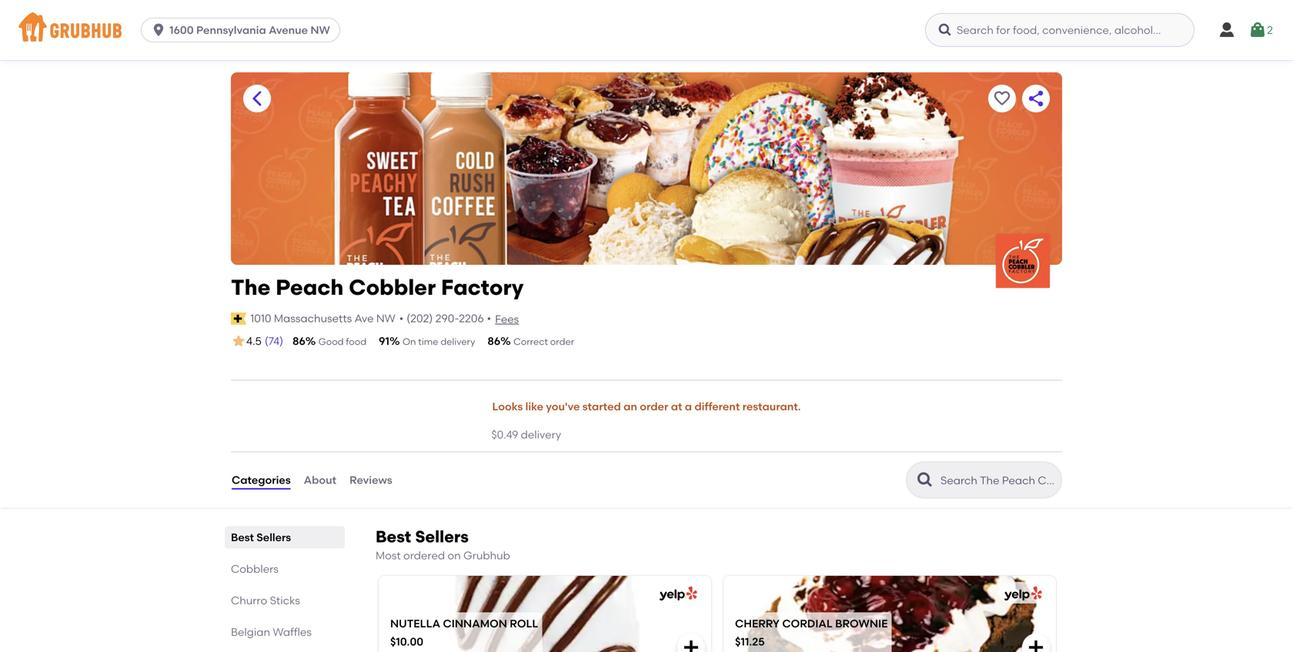Task type: vqa. For each thing, say whether or not it's contained in the screenshot.
rightmost "NW"
yes



Task type: locate. For each thing, give the bounding box(es) containing it.
best
[[376, 527, 411, 547], [231, 531, 254, 544]]

86 for correct order
[[488, 334, 501, 348]]

86 right '(74)'
[[293, 334, 305, 348]]

0 vertical spatial nw
[[311, 23, 330, 37]]

categories button
[[231, 452, 292, 508]]

on
[[403, 336, 416, 347]]

0 horizontal spatial yelp image
[[657, 587, 697, 601]]

290-
[[436, 312, 459, 325]]

0 horizontal spatial nw
[[311, 23, 330, 37]]

sellers up on
[[415, 527, 469, 547]]

1 vertical spatial delivery
[[521, 428, 561, 441]]

1 horizontal spatial nw
[[376, 312, 395, 325]]

1 horizontal spatial best
[[376, 527, 411, 547]]

sticks
[[270, 594, 300, 607]]

yelp image for cherry cordial brownie
[[1002, 587, 1042, 601]]

cinnamon
[[443, 617, 507, 630]]

0 vertical spatial delivery
[[441, 336, 475, 347]]

sellers for best sellers most ordered on grubhub
[[415, 527, 469, 547]]

1 horizontal spatial •
[[487, 312, 491, 325]]

0 horizontal spatial sellers
[[257, 531, 291, 544]]

order
[[550, 336, 574, 347], [640, 400, 668, 413]]

order left at
[[640, 400, 668, 413]]

$10.00
[[390, 635, 424, 648]]

an
[[624, 400, 637, 413]]

like
[[526, 400, 543, 413]]

yelp image
[[657, 587, 697, 601], [1002, 587, 1042, 601]]

brownie
[[835, 617, 888, 630]]

nw
[[311, 23, 330, 37], [376, 312, 395, 325]]

sellers inside 'best sellers most ordered on grubhub'
[[415, 527, 469, 547]]

1 86 from the left
[[293, 334, 305, 348]]

best up cobblers
[[231, 531, 254, 544]]

0 horizontal spatial best
[[231, 531, 254, 544]]

best up the most at the left of the page
[[376, 527, 411, 547]]

nw for 1010 massachusetts ave nw
[[376, 312, 395, 325]]

sellers for best sellers
[[257, 531, 291, 544]]

1 horizontal spatial svg image
[[1249, 21, 1267, 39]]

delivery
[[441, 336, 475, 347], [521, 428, 561, 441]]

restaurant.
[[743, 400, 801, 413]]

2
[[1267, 23, 1273, 36]]

order inside button
[[640, 400, 668, 413]]

$0.49
[[492, 428, 518, 441]]

sellers up cobblers
[[257, 531, 291, 544]]

looks like you've started an order at a different restaurant. button
[[492, 390, 802, 424]]

1 horizontal spatial order
[[640, 400, 668, 413]]

avenue
[[269, 23, 308, 37]]

1 horizontal spatial sellers
[[415, 527, 469, 547]]

nw inside "button"
[[311, 23, 330, 37]]

nw for 1600 pennsylvania avenue nw
[[311, 23, 330, 37]]

best sellers
[[231, 531, 291, 544]]

svg image
[[1218, 21, 1236, 39], [151, 22, 166, 38], [682, 638, 701, 652], [1027, 638, 1045, 652]]

0 horizontal spatial order
[[550, 336, 574, 347]]

factory
[[441, 274, 524, 300]]

0 horizontal spatial delivery
[[441, 336, 475, 347]]

sellers
[[415, 527, 469, 547], [257, 531, 291, 544]]

(202)
[[407, 312, 433, 325]]

4.5
[[246, 335, 262, 348]]

• left (202)
[[399, 312, 404, 325]]

svg image inside 1600 pennsylvania avenue nw "button"
[[151, 22, 166, 38]]

most
[[376, 549, 401, 562]]

1 horizontal spatial yelp image
[[1002, 587, 1042, 601]]

delivery down like
[[521, 428, 561, 441]]

at
[[671, 400, 682, 413]]

food
[[346, 336, 367, 347]]

2 86 from the left
[[488, 334, 501, 348]]

91
[[379, 334, 390, 348]]

cherry
[[735, 617, 780, 630]]

0 horizontal spatial 86
[[293, 334, 305, 348]]

nw right ave
[[376, 312, 395, 325]]

roll
[[510, 617, 538, 630]]

2 yelp image from the left
[[1002, 587, 1042, 601]]

different
[[695, 400, 740, 413]]

started
[[583, 400, 621, 413]]

belgian waffles
[[231, 626, 312, 639]]

cobblers
[[231, 562, 279, 576]]

order right correct
[[550, 336, 574, 347]]

• (202) 290-2206 • fees
[[399, 312, 519, 326]]

•
[[399, 312, 404, 325], [487, 312, 491, 325]]

• right 2206
[[487, 312, 491, 325]]

fees button
[[494, 311, 520, 328]]

the peach cobbler factory
[[231, 274, 524, 300]]

1 vertical spatial order
[[640, 400, 668, 413]]

nw inside button
[[376, 312, 395, 325]]

86
[[293, 334, 305, 348], [488, 334, 501, 348]]

correct order
[[514, 336, 574, 347]]

good food
[[319, 336, 367, 347]]

1 yelp image from the left
[[657, 587, 697, 601]]

Search The Peach Cobbler Factory  search field
[[939, 473, 1057, 488]]

0 horizontal spatial •
[[399, 312, 404, 325]]

a
[[685, 400, 692, 413]]

svg image
[[1249, 21, 1267, 39], [938, 22, 953, 38]]

0 vertical spatial order
[[550, 336, 574, 347]]

1 horizontal spatial delivery
[[521, 428, 561, 441]]

2 button
[[1249, 16, 1273, 44]]

86 down fees button
[[488, 334, 501, 348]]

about
[[304, 473, 336, 486]]

best inside 'best sellers most ordered on grubhub'
[[376, 527, 411, 547]]

svg image inside 2 button
[[1249, 21, 1267, 39]]

1 horizontal spatial 86
[[488, 334, 501, 348]]

waffles
[[273, 626, 312, 639]]

ordered
[[403, 549, 445, 562]]

cordial
[[782, 617, 833, 630]]

delivery down • (202) 290-2206 • fees
[[441, 336, 475, 347]]

best sellers most ordered on grubhub
[[376, 527, 510, 562]]

nw right avenue
[[311, 23, 330, 37]]

1 vertical spatial nw
[[376, 312, 395, 325]]

main navigation navigation
[[0, 0, 1293, 60]]

share icon image
[[1027, 89, 1045, 108]]



Task type: describe. For each thing, give the bounding box(es) containing it.
$0.49 delivery
[[492, 428, 561, 441]]

(74)
[[265, 334, 283, 348]]

ave
[[355, 312, 374, 325]]

time
[[418, 336, 438, 347]]

Search for food, convenience, alcohol... search field
[[925, 13, 1195, 47]]

categories
[[232, 473, 291, 486]]

pennsylvania
[[196, 23, 266, 37]]

1010 massachusetts ave nw
[[250, 312, 395, 325]]

you've
[[546, 400, 580, 413]]

reviews
[[350, 473, 392, 486]]

0 horizontal spatial svg image
[[938, 22, 953, 38]]

1010
[[250, 312, 271, 325]]

cobbler
[[349, 274, 436, 300]]

on time delivery
[[403, 336, 475, 347]]

churro sticks
[[231, 594, 300, 607]]

the peach cobbler factory  logo image
[[996, 234, 1050, 288]]

best for best sellers
[[231, 531, 254, 544]]

peach
[[276, 274, 344, 300]]

churro
[[231, 594, 267, 607]]

reviews button
[[349, 452, 393, 508]]

subscription pass image
[[231, 312, 247, 325]]

(202) 290-2206 button
[[407, 311, 484, 326]]

nutella
[[390, 617, 440, 630]]

about button
[[303, 452, 337, 508]]

1600 pennsylvania avenue nw
[[169, 23, 330, 37]]

2 • from the left
[[487, 312, 491, 325]]

correct
[[514, 336, 548, 347]]

cherry cordial brownie $11.25
[[735, 617, 888, 648]]

fees
[[495, 313, 519, 326]]

2206
[[459, 312, 484, 325]]

looks
[[492, 400, 523, 413]]

nutella cinnamon roll $10.00
[[390, 617, 538, 648]]

looks like you've started an order at a different restaurant.
[[492, 400, 801, 413]]

star icon image
[[231, 333, 246, 349]]

$11.25
[[735, 635, 765, 648]]

yelp image for nutella cinnamon roll
[[657, 587, 697, 601]]

good
[[319, 336, 344, 347]]

the
[[231, 274, 271, 300]]

massachusetts
[[274, 312, 352, 325]]

1600 pennsylvania avenue nw button
[[141, 18, 346, 42]]

grubhub
[[463, 549, 510, 562]]

search icon image
[[916, 471, 935, 489]]

save this restaurant button
[[988, 85, 1016, 112]]

1600
[[169, 23, 194, 37]]

on
[[448, 549, 461, 562]]

86 for good food
[[293, 334, 305, 348]]

1 • from the left
[[399, 312, 404, 325]]

belgian
[[231, 626, 270, 639]]

save this restaurant image
[[993, 89, 1012, 108]]

best for best sellers most ordered on grubhub
[[376, 527, 411, 547]]

caret left icon image
[[248, 89, 266, 108]]

1010 massachusetts ave nw button
[[250, 310, 396, 327]]



